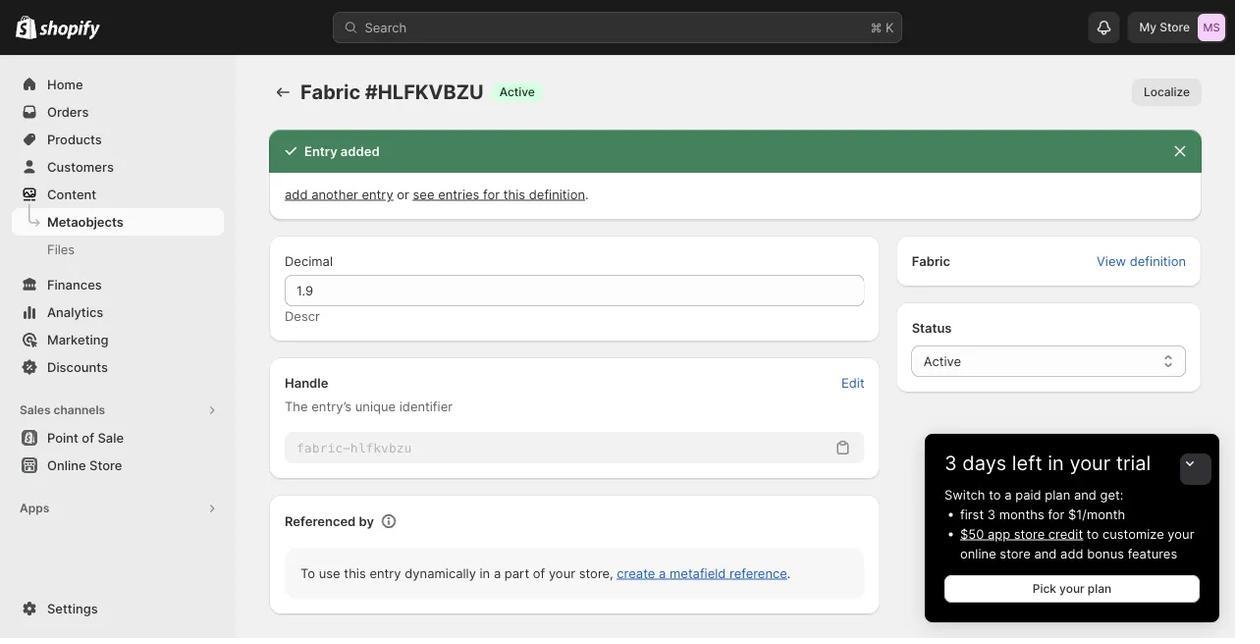Task type: describe. For each thing, give the bounding box(es) containing it.
by
[[359, 514, 374, 529]]

localize link
[[1132, 79, 1202, 106]]

analytics link
[[12, 299, 224, 326]]

see entries for this definition link
[[413, 187, 585, 202]]

switch to a paid plan and get:
[[945, 487, 1124, 502]]

store inside to customize your online store and add bonus features
[[1000, 546, 1031, 561]]

3 inside dropdown button
[[945, 451, 957, 475]]

0 horizontal spatial .
[[585, 187, 589, 202]]

sales channels
[[20, 403, 105, 417]]

fabric for fabric #hlfkvbzu
[[301, 80, 361, 104]]

bonus
[[1087, 546, 1125, 561]]

0 vertical spatial for
[[483, 187, 500, 202]]

customers
[[47, 159, 114, 174]]

status
[[912, 320, 952, 335]]

pick your plan link
[[945, 576, 1200, 603]]

create
[[617, 566, 655, 581]]

$50
[[961, 526, 984, 542]]

0 vertical spatial store
[[1014, 526, 1045, 542]]

#hlfkvbzu
[[365, 80, 484, 104]]

point of sale link
[[12, 424, 224, 452]]

store for my store
[[1160, 20, 1190, 34]]

a inside 3 days left in your trial element
[[1005, 487, 1012, 502]]

added
[[341, 143, 380, 159]]

⌘
[[871, 20, 882, 35]]

0 vertical spatial to
[[989, 487, 1001, 502]]

analytics
[[47, 304, 103, 320]]

home link
[[12, 71, 224, 98]]

another
[[311, 187, 358, 202]]

1 vertical spatial .
[[788, 566, 791, 581]]

credit
[[1049, 526, 1084, 542]]

sales
[[20, 403, 51, 417]]

the
[[285, 399, 308, 414]]

0 horizontal spatial add
[[285, 187, 308, 202]]

handle the entry's unique identifier
[[285, 375, 453, 414]]

entry
[[304, 143, 338, 159]]

sales channels button
[[12, 397, 224, 424]]

and for store
[[1035, 546, 1057, 561]]

products
[[47, 132, 102, 147]]

fabric for fabric
[[912, 253, 951, 269]]

shopify image
[[16, 15, 37, 39]]

paid
[[1016, 487, 1042, 502]]

store,
[[579, 566, 614, 581]]

apps button
[[12, 495, 224, 523]]

part
[[505, 566, 530, 581]]

content link
[[12, 181, 224, 208]]

of inside button
[[82, 430, 94, 445]]

active for fabric #hlfkvbzu
[[500, 85, 535, 99]]

1 vertical spatial entry
[[370, 566, 401, 581]]

files
[[47, 242, 75, 257]]

point
[[47, 430, 78, 445]]

online store link
[[12, 452, 224, 479]]

channels
[[54, 403, 105, 417]]

1 vertical spatial in
[[480, 566, 490, 581]]

view
[[1097, 253, 1127, 269]]

referenced
[[285, 514, 356, 529]]

app
[[988, 526, 1011, 542]]

metaobjects
[[47, 214, 123, 229]]

⌘ k
[[871, 20, 894, 35]]

to
[[301, 566, 315, 581]]

home
[[47, 77, 83, 92]]

referenced by
[[285, 514, 374, 529]]

my store
[[1140, 20, 1190, 34]]

online store button
[[0, 452, 236, 479]]

point of sale
[[47, 430, 124, 445]]

see
[[413, 187, 435, 202]]

$1/month
[[1069, 507, 1126, 522]]

first 3 months for $1/month
[[961, 507, 1126, 522]]

$50 app store credit
[[961, 526, 1084, 542]]

pick your plan
[[1033, 582, 1112, 596]]

use
[[319, 566, 340, 581]]

entries
[[438, 187, 480, 202]]

finances link
[[12, 271, 224, 299]]

orders
[[47, 104, 89, 119]]

switch
[[945, 487, 986, 502]]

files link
[[12, 236, 224, 263]]

add inside to customize your online store and add bonus features
[[1061, 546, 1084, 561]]

your right pick
[[1060, 582, 1085, 596]]

view definition link
[[1085, 248, 1198, 275]]

to use this entry dynamically in a part of your store, create a metafield reference .
[[301, 566, 791, 581]]

0 horizontal spatial a
[[494, 566, 501, 581]]

settings
[[47, 601, 98, 616]]

search
[[365, 20, 407, 35]]

1 horizontal spatial of
[[533, 566, 545, 581]]

apps
[[20, 501, 49, 516]]



Task type: vqa. For each thing, say whether or not it's contained in the screenshot.
Metaobjects link on the top left
yes



Task type: locate. For each thing, give the bounding box(es) containing it.
3 days left in your trial button
[[925, 434, 1220, 475]]

a left 'paid'
[[1005, 487, 1012, 502]]

entry left "or"
[[362, 187, 394, 202]]

orders link
[[12, 98, 224, 126]]

customers link
[[12, 153, 224, 181]]

entry left dynamically at the bottom of page
[[370, 566, 401, 581]]

in
[[1048, 451, 1065, 475], [480, 566, 490, 581]]

store for online store
[[89, 458, 122, 473]]

active
[[500, 85, 535, 99], [924, 354, 962, 369]]

days
[[963, 451, 1007, 475]]

and up $1/month
[[1074, 487, 1097, 502]]

online
[[961, 546, 997, 561]]

0 horizontal spatial this
[[344, 566, 366, 581]]

a right the create
[[659, 566, 666, 581]]

0 vertical spatial 3
[[945, 451, 957, 475]]

1 vertical spatial active
[[924, 354, 962, 369]]

0 vertical spatial this
[[504, 187, 526, 202]]

0 horizontal spatial definition
[[529, 187, 585, 202]]

1 vertical spatial add
[[1061, 546, 1084, 561]]

entry's
[[312, 399, 352, 414]]

marketing link
[[12, 326, 224, 354]]

active right #hlfkvbzu
[[500, 85, 535, 99]]

0 horizontal spatial plan
[[1045, 487, 1071, 502]]

store down $50 app store credit link
[[1000, 546, 1031, 561]]

0 horizontal spatial active
[[500, 85, 535, 99]]

to inside to customize your online store and add bonus features
[[1087, 526, 1099, 542]]

of right part
[[533, 566, 545, 581]]

0 vertical spatial entry
[[362, 187, 394, 202]]

edit
[[842, 375, 865, 390]]

your inside dropdown button
[[1070, 451, 1111, 475]]

online
[[47, 458, 86, 473]]

0 vertical spatial add
[[285, 187, 308, 202]]

my
[[1140, 20, 1157, 34]]

store
[[1160, 20, 1190, 34], [89, 458, 122, 473]]

definition
[[529, 187, 585, 202], [1130, 253, 1186, 269]]

entry
[[362, 187, 394, 202], [370, 566, 401, 581]]

settings link
[[12, 595, 224, 623]]

to customize your online store and add bonus features
[[961, 526, 1195, 561]]

products link
[[12, 126, 224, 153]]

1 horizontal spatial definition
[[1130, 253, 1186, 269]]

1 horizontal spatial and
[[1074, 487, 1097, 502]]

1 horizontal spatial active
[[924, 354, 962, 369]]

1 horizontal spatial fabric
[[912, 253, 951, 269]]

get:
[[1101, 487, 1124, 502]]

1 horizontal spatial 3
[[988, 507, 996, 522]]

1 vertical spatial of
[[533, 566, 545, 581]]

0 vertical spatial plan
[[1045, 487, 1071, 502]]

this right entries
[[504, 187, 526, 202]]

in left part
[[480, 566, 490, 581]]

edit button
[[830, 369, 877, 397]]

1 horizontal spatial this
[[504, 187, 526, 202]]

1 horizontal spatial plan
[[1088, 582, 1112, 596]]

months
[[1000, 507, 1045, 522]]

shopify image
[[40, 20, 100, 40]]

0 vertical spatial and
[[1074, 487, 1097, 502]]

metaobjects link
[[12, 208, 224, 236]]

0 vertical spatial in
[[1048, 451, 1065, 475]]

a
[[1005, 487, 1012, 502], [494, 566, 501, 581], [659, 566, 666, 581]]

store right my
[[1160, 20, 1190, 34]]

my store image
[[1198, 14, 1226, 41]]

online store
[[47, 458, 122, 473]]

and inside to customize your online store and add bonus features
[[1035, 546, 1057, 561]]

.
[[585, 187, 589, 202], [788, 566, 791, 581]]

1 horizontal spatial to
[[1087, 526, 1099, 542]]

localize
[[1144, 85, 1190, 99]]

1 horizontal spatial for
[[1048, 507, 1065, 522]]

active down status
[[924, 354, 962, 369]]

fabric #hlfkvbzu
[[301, 80, 484, 104]]

descr
[[285, 308, 320, 324]]

a left part
[[494, 566, 501, 581]]

marketing
[[47, 332, 109, 347]]

for
[[483, 187, 500, 202], [1048, 507, 1065, 522]]

3
[[945, 451, 957, 475], [988, 507, 996, 522]]

add down credit
[[1061, 546, 1084, 561]]

0 vertical spatial fabric
[[301, 80, 361, 104]]

pick
[[1033, 582, 1057, 596]]

decimal
[[285, 253, 333, 269]]

identifier
[[399, 399, 453, 414]]

0 vertical spatial active
[[500, 85, 535, 99]]

reference
[[730, 566, 788, 581]]

to
[[989, 487, 1001, 502], [1087, 526, 1099, 542]]

finances
[[47, 277, 102, 292]]

0 vertical spatial definition
[[529, 187, 585, 202]]

1 vertical spatial to
[[1087, 526, 1099, 542]]

in inside dropdown button
[[1048, 451, 1065, 475]]

dynamically
[[405, 566, 476, 581]]

0 horizontal spatial to
[[989, 487, 1001, 502]]

store inside button
[[89, 458, 122, 473]]

1 vertical spatial plan
[[1088, 582, 1112, 596]]

1 horizontal spatial .
[[788, 566, 791, 581]]

plan up first 3 months for $1/month
[[1045, 487, 1071, 502]]

k
[[886, 20, 894, 35]]

left
[[1012, 451, 1043, 475]]

your up features
[[1168, 526, 1195, 542]]

to down $1/month
[[1087, 526, 1099, 542]]

entry added
[[304, 143, 380, 159]]

0 horizontal spatial of
[[82, 430, 94, 445]]

0 vertical spatial .
[[585, 187, 589, 202]]

to right switch
[[989, 487, 1001, 502]]

1 horizontal spatial add
[[1061, 546, 1084, 561]]

plan
[[1045, 487, 1071, 502], [1088, 582, 1112, 596]]

3 left days
[[945, 451, 957, 475]]

1 vertical spatial this
[[344, 566, 366, 581]]

your left 'store,'
[[549, 566, 576, 581]]

1 vertical spatial fabric
[[912, 253, 951, 269]]

your inside to customize your online store and add bonus features
[[1168, 526, 1195, 542]]

this right use at the bottom left
[[344, 566, 366, 581]]

1 vertical spatial store
[[1000, 546, 1031, 561]]

0 horizontal spatial store
[[89, 458, 122, 473]]

store down months
[[1014, 526, 1045, 542]]

for inside 3 days left in your trial element
[[1048, 507, 1065, 522]]

and down credit
[[1035, 546, 1057, 561]]

0 vertical spatial store
[[1160, 20, 1190, 34]]

metafield
[[670, 566, 726, 581]]

3 right first
[[988, 507, 996, 522]]

sale
[[98, 430, 124, 445]]

create a metafield reference link
[[617, 566, 788, 581]]

add another entry or see entries for this definition .
[[285, 187, 589, 202]]

0 vertical spatial of
[[82, 430, 94, 445]]

for right entries
[[483, 187, 500, 202]]

of
[[82, 430, 94, 445], [533, 566, 545, 581]]

in right left
[[1048, 451, 1065, 475]]

point of sale button
[[0, 424, 236, 452]]

view definition
[[1097, 253, 1186, 269]]

$50 app store credit link
[[961, 526, 1084, 542]]

1 vertical spatial store
[[89, 458, 122, 473]]

0 horizontal spatial and
[[1035, 546, 1057, 561]]

for up credit
[[1048, 507, 1065, 522]]

0 horizontal spatial for
[[483, 187, 500, 202]]

fabric
[[301, 80, 361, 104], [912, 253, 951, 269]]

active for status
[[924, 354, 962, 369]]

or
[[397, 187, 409, 202]]

3 days left in your trial element
[[925, 485, 1220, 623]]

1 horizontal spatial store
[[1160, 20, 1190, 34]]

add left another
[[285, 187, 308, 202]]

and for plan
[[1074, 487, 1097, 502]]

handle
[[285, 375, 328, 390]]

0 horizontal spatial fabric
[[301, 80, 361, 104]]

1 vertical spatial definition
[[1130, 253, 1186, 269]]

fabric up entry on the top of the page
[[301, 80, 361, 104]]

discounts
[[47, 359, 108, 375]]

1 horizontal spatial in
[[1048, 451, 1065, 475]]

2 horizontal spatial a
[[1005, 487, 1012, 502]]

1 horizontal spatial a
[[659, 566, 666, 581]]

of left sale
[[82, 430, 94, 445]]

1 vertical spatial for
[[1048, 507, 1065, 522]]

0 horizontal spatial in
[[480, 566, 490, 581]]

features
[[1128, 546, 1178, 561]]

your
[[1070, 451, 1111, 475], [1168, 526, 1195, 542], [549, 566, 576, 581], [1060, 582, 1085, 596]]

trial
[[1117, 451, 1151, 475]]

0 horizontal spatial 3
[[945, 451, 957, 475]]

content
[[47, 187, 96, 202]]

3 days left in your trial
[[945, 451, 1151, 475]]

store down sale
[[89, 458, 122, 473]]

1 vertical spatial 3
[[988, 507, 996, 522]]

None text field
[[285, 275, 865, 306], [285, 432, 830, 464], [285, 275, 865, 306], [285, 432, 830, 464]]

fabric up status
[[912, 253, 951, 269]]

plan down "bonus"
[[1088, 582, 1112, 596]]

discounts link
[[12, 354, 224, 381]]

your up get: at the right of page
[[1070, 451, 1111, 475]]

1 vertical spatial and
[[1035, 546, 1057, 561]]

unique
[[355, 399, 396, 414]]



